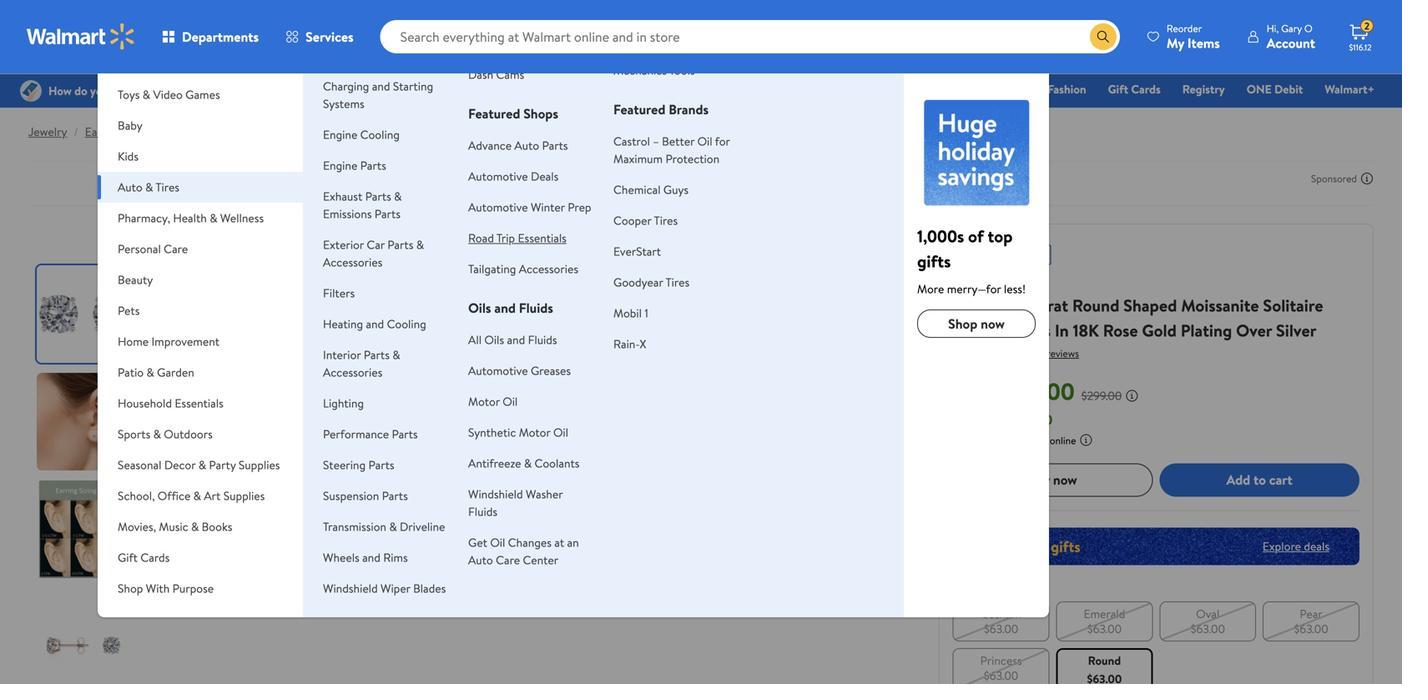 Task type: vqa. For each thing, say whether or not it's contained in the screenshot.
Plan
no



Task type: locate. For each thing, give the bounding box(es) containing it.
automotive deals
[[468, 168, 559, 185]]

all oils and fluids
[[468, 332, 557, 348]]

parts for engine parts
[[360, 157, 386, 174]]

0 horizontal spatial now
[[981, 315, 1005, 333]]

legal information image
[[1080, 434, 1093, 447]]

gift for gift cards dropdown button
[[118, 550, 138, 566]]

0 horizontal spatial auto
[[118, 179, 143, 195]]

tools
[[670, 62, 695, 78]]

fluids up get
[[468, 504, 498, 520]]

gift cards inside gift cards dropdown button
[[118, 550, 170, 566]]

0 vertical spatial oils
[[468, 299, 491, 317]]

2 vertical spatial shop
[[118, 581, 143, 597]]

4 prong 2 carat round shaped moissanite solitaire stud earrings in 18k rose gold plating over silver - image 2 of 5 image
[[37, 373, 134, 471]]

Walmart Site-Wide search field
[[380, 20, 1120, 53]]

automotive up 'motor oil' link
[[468, 363, 528, 379]]

tires for goodyear
[[666, 274, 690, 291]]

sports & outdoors button
[[98, 419, 303, 450]]

search icon image
[[1097, 30, 1110, 43]]

Search search field
[[380, 20, 1120, 53]]

home improvement button
[[98, 327, 303, 357]]

2 engine from the top
[[323, 157, 358, 174]]

home link
[[988, 80, 1034, 98]]

cams
[[496, 66, 525, 83]]

home for home
[[996, 81, 1026, 97]]

household essentials
[[118, 395, 224, 412]]

now right 4
[[981, 315, 1005, 333]]

parts for interior parts & accessories
[[364, 347, 390, 363]]

automotive winter prep link
[[468, 199, 592, 215]]

stud
[[953, 319, 987, 342]]

2 up $116.12
[[1365, 19, 1370, 33]]

emerald
[[1084, 606, 1126, 622]]

0 vertical spatial round
[[1073, 294, 1120, 317]]

1 vertical spatial round
[[1089, 653, 1122, 669]]

departments
[[182, 28, 259, 46]]

oil inside castrol – better oil for maximum protection
[[698, 133, 713, 149]]

featured up castrol
[[614, 100, 666, 119]]

$63.00 inside princess $63.00
[[984, 668, 1019, 684]]

1 horizontal spatial auto
[[468, 552, 493, 569]]

and for rims
[[362, 550, 381, 566]]

heating and cooling
[[323, 316, 427, 332]]

prong
[[968, 294, 1012, 317]]

0 vertical spatial home
[[996, 81, 1026, 97]]

1 vertical spatial windshield
[[323, 581, 378, 597]]

essentials
[[518, 230, 567, 246], [175, 395, 224, 412]]

0 vertical spatial shop
[[948, 81, 974, 97]]

shop for shop now
[[949, 315, 978, 333]]

1 vertical spatial automotive
[[468, 199, 528, 215]]

0 vertical spatial tires
[[156, 179, 180, 195]]

cards for gift cards link
[[1132, 81, 1161, 97]]

parts up the transmission & driveline
[[382, 488, 408, 504]]

windshield down antifreeze
[[468, 486, 523, 503]]

accessories inside interior parts & accessories
[[323, 364, 383, 381]]

and for starting
[[372, 78, 390, 94]]

0 vertical spatial 2
[[1365, 19, 1370, 33]]

shop now
[[949, 315, 1005, 333]]

gold
[[1143, 319, 1177, 342]]

round button
[[1057, 649, 1153, 685]]

steering
[[323, 457, 366, 473]]

road
[[468, 230, 494, 246]]

tires for cooper
[[654, 213, 678, 229]]

interior parts & accessories
[[323, 347, 400, 381]]

movies,
[[118, 519, 156, 535]]

engine up exhaust
[[323, 157, 358, 174]]

household essentials button
[[98, 388, 303, 419]]

1,000s of top gifts more merry—for less!
[[918, 225, 1026, 297]]

supplies right art
[[224, 488, 265, 504]]

castrol – better oil for maximum protection link
[[614, 133, 730, 167]]

toys & video games button
[[98, 79, 303, 110]]

engine for engine cooling
[[323, 127, 358, 143]]

1 / from the left
[[74, 124, 78, 140]]

$236.00
[[1006, 411, 1053, 429]]

and up all oils and fluids link
[[495, 299, 516, 317]]

1 horizontal spatial gift cards
[[1109, 81, 1161, 97]]

and left rims
[[362, 550, 381, 566]]

automotive winter prep
[[468, 199, 592, 215]]

parts down heating and cooling 'link'
[[364, 347, 390, 363]]

featured up advance
[[468, 104, 521, 123]]

antifreeze & coolants
[[468, 456, 580, 472]]

gift inside dropdown button
[[118, 550, 138, 566]]

0 horizontal spatial gift cards
[[118, 550, 170, 566]]

2 vertical spatial fluids
[[468, 504, 498, 520]]

auto inside get oil changes at an auto care center
[[468, 552, 493, 569]]

$63.00 for cushion $63.00
[[984, 621, 1019, 637]]

2 vertical spatial automotive
[[468, 363, 528, 379]]

music
[[159, 519, 188, 535]]

1 engine from the top
[[323, 127, 358, 143]]

and right the heating
[[366, 316, 384, 332]]

gift right fashion
[[1109, 81, 1129, 97]]

parts for steering parts
[[369, 457, 395, 473]]

wheels
[[323, 550, 360, 566]]

engine down systems
[[323, 127, 358, 143]]

parts right the car
[[388, 237, 414, 253]]

1 vertical spatial auto
[[118, 179, 143, 195]]

0 vertical spatial supplies
[[239, 457, 280, 473]]

1 horizontal spatial care
[[496, 552, 520, 569]]

sports
[[118, 426, 151, 443]]

earrings link
[[85, 124, 126, 140]]

suspension parts
[[323, 488, 408, 504]]

0 horizontal spatial gift
[[118, 550, 138, 566]]

walmart+ link
[[1318, 80, 1383, 98]]

windshield inside "windshield washer fluids"
[[468, 486, 523, 503]]

beauty button
[[98, 265, 303, 296]]

0 horizontal spatial home
[[118, 334, 149, 350]]

parts down the engine cooling link
[[360, 157, 386, 174]]

1 horizontal spatial windshield
[[468, 486, 523, 503]]

tires down guys
[[654, 213, 678, 229]]

oil left for
[[698, 133, 713, 149]]

1
[[645, 305, 649, 321]]

0 vertical spatial cards
[[1132, 81, 1161, 97]]

0 horizontal spatial motor
[[468, 394, 500, 410]]

charging
[[323, 78, 369, 94]]

featured for featured shops
[[468, 104, 521, 123]]

1 vertical spatial gift cards
[[118, 550, 170, 566]]

automotive for oils
[[468, 363, 528, 379]]

rain-
[[614, 336, 640, 352]]

washer
[[526, 486, 563, 503]]

round
[[1073, 294, 1120, 317], [1089, 653, 1122, 669]]

1 vertical spatial shop
[[949, 315, 978, 333]]

0 vertical spatial cooling
[[360, 127, 400, 143]]

round up 18k
[[1073, 294, 1120, 317]]

suspension parts link
[[323, 488, 408, 504]]

and left starting
[[372, 78, 390, 94]]

4 prong 2 carat round shaped moissanite solitaire stud earrings in 18k rose gold plating over silver - image 1 of 5 image
[[37, 266, 134, 363]]

add to cart button
[[1160, 464, 1360, 497]]

gift cards for gift cards link
[[1109, 81, 1161, 97]]

earrings up kids
[[85, 124, 126, 140]]

walmart image
[[27, 23, 135, 50]]

windshield down the wheels
[[323, 581, 378, 597]]

games
[[186, 86, 220, 103]]

1 horizontal spatial featured
[[614, 100, 666, 119]]

1 horizontal spatial essentials
[[518, 230, 567, 246]]

0 vertical spatial gift
[[1109, 81, 1129, 97]]

0 horizontal spatial /
[[74, 124, 78, 140]]

cooling up interior parts & accessories
[[387, 316, 427, 332]]

auto down get
[[468, 552, 493, 569]]

& inside exhaust parts & emissions parts
[[394, 188, 402, 205]]

featured
[[614, 100, 666, 119], [468, 104, 521, 123]]

& inside interior parts & accessories
[[393, 347, 400, 363]]

round down emerald $63.00
[[1089, 653, 1122, 669]]

0 horizontal spatial essentials
[[175, 395, 224, 412]]

exterior
[[323, 237, 364, 253]]

earrings up 777
[[991, 319, 1051, 342]]

garden
[[157, 364, 194, 381]]

center
[[523, 552, 559, 569]]

cards up the with on the bottom of the page
[[141, 550, 170, 566]]

1 vertical spatial oils
[[485, 332, 504, 348]]

oil right get
[[490, 535, 505, 551]]

2 vertical spatial auto
[[468, 552, 493, 569]]

1 vertical spatial care
[[496, 552, 520, 569]]

learn more about strikethrough prices image
[[1126, 389, 1139, 403]]

0 vertical spatial earrings
[[85, 124, 126, 140]]

3 automotive from the top
[[468, 363, 528, 379]]

1 horizontal spatial /
[[133, 124, 137, 140]]

0 vertical spatial essentials
[[518, 230, 567, 246]]

and up automotive greases on the left of page
[[507, 332, 525, 348]]

patio
[[118, 364, 144, 381]]

driveline
[[400, 519, 445, 535]]

0 horizontal spatial cards
[[141, 550, 170, 566]]

0 vertical spatial engine
[[323, 127, 358, 143]]

auto up automotive deals
[[515, 137, 540, 154]]

up to sixty percent off deals. shop now. image
[[953, 528, 1360, 566]]

care down the changes
[[496, 552, 520, 569]]

home for home improvement
[[118, 334, 149, 350]]

filters
[[323, 285, 355, 301]]

care down the health
[[164, 241, 188, 257]]

1 horizontal spatial now
[[1054, 471, 1078, 489]]

supplies right 'party'
[[239, 457, 280, 473]]

earrings inside "jeenmata 4 prong 2 carat round shaped moissanite solitaire stud earrings in 18k rose gold plating over silver 777 reviews"
[[991, 319, 1051, 342]]

0 horizontal spatial care
[[164, 241, 188, 257]]

1 horizontal spatial earrings
[[991, 319, 1051, 342]]

shop inside 'link'
[[948, 81, 974, 97]]

1 vertical spatial home
[[118, 334, 149, 350]]

0 vertical spatial windshield
[[468, 486, 523, 503]]

and inside charging and starting systems
[[372, 78, 390, 94]]

0 horizontal spatial windshield
[[323, 581, 378, 597]]

hi,
[[1267, 21, 1280, 35]]

0 vertical spatial motor
[[468, 394, 500, 410]]

0 vertical spatial now
[[981, 315, 1005, 333]]

services button
[[272, 17, 367, 57]]

fluids up all oils and fluids link
[[519, 299, 554, 317]]

1 vertical spatial engine
[[323, 157, 358, 174]]

transmission
[[323, 519, 387, 535]]

get
[[468, 535, 488, 551]]

and for fluids
[[495, 299, 516, 317]]

4 prong 2 carat round shaped moissanite solitaire stud earrings in 18k rose gold plating over silver - image 4 of 5 image
[[37, 589, 134, 685]]

windshield for windshield wiper blades
[[323, 581, 378, 597]]

$63.00
[[1005, 375, 1075, 408], [984, 621, 1019, 637], [1088, 621, 1122, 637], [1191, 621, 1226, 637], [1295, 621, 1329, 637], [984, 668, 1019, 684]]

0 vertical spatial automotive
[[468, 168, 528, 185]]

1 horizontal spatial cards
[[1132, 81, 1161, 97]]

1 horizontal spatial home
[[996, 81, 1026, 97]]

lighting
[[323, 395, 364, 412]]

windshield wiper blades
[[323, 581, 446, 597]]

seasonal decor & party supplies
[[118, 457, 280, 473]]

performance
[[323, 426, 389, 443]]

1 vertical spatial 2
[[1016, 294, 1025, 317]]

automotive down advance
[[468, 168, 528, 185]]

0 horizontal spatial 2
[[1016, 294, 1025, 317]]

round inside button
[[1089, 653, 1122, 669]]

parts right performance
[[392, 426, 418, 443]]

items
[[1188, 34, 1221, 52]]

0 vertical spatial care
[[164, 241, 188, 257]]

oils up all
[[468, 299, 491, 317]]

tires right goodyear
[[666, 274, 690, 291]]

pets
[[118, 303, 140, 319]]

accessories down interior
[[323, 364, 383, 381]]

now for buy now
[[1054, 471, 1078, 489]]

1 vertical spatial essentials
[[175, 395, 224, 412]]

cooling down charging and starting systems link
[[360, 127, 400, 143]]

$63.00 inside emerald $63.00
[[1088, 621, 1122, 637]]

& inside exterior car parts & accessories
[[416, 237, 424, 253]]

home up the patio
[[118, 334, 149, 350]]

cards inside dropdown button
[[141, 550, 170, 566]]

cooling
[[360, 127, 400, 143], [387, 316, 427, 332]]

parts inside interior parts & accessories
[[364, 347, 390, 363]]

0 vertical spatial fluids
[[519, 299, 554, 317]]

auto down kids
[[118, 179, 143, 195]]

essentials down patio & garden dropdown button
[[175, 395, 224, 412]]

gift
[[1109, 81, 1129, 97], [118, 550, 138, 566]]

parts inside exterior car parts & accessories
[[388, 237, 414, 253]]

fluids inside "windshield washer fluids"
[[468, 504, 498, 520]]

home left fashion link
[[996, 81, 1026, 97]]

supplies for school, office & art supplies
[[224, 488, 265, 504]]

$63.00 inside cushion $63.00
[[984, 621, 1019, 637]]

0 vertical spatial auto
[[515, 137, 540, 154]]

essentials down the winter
[[518, 230, 567, 246]]

oils right all
[[485, 332, 504, 348]]

kids
[[118, 148, 139, 165]]

registry link
[[1176, 80, 1233, 98]]

fluids for and
[[519, 299, 554, 317]]

automotive
[[468, 168, 528, 185], [468, 199, 528, 215], [468, 363, 528, 379]]

gift cards inside gift cards link
[[1109, 81, 1161, 97]]

2 vertical spatial tires
[[666, 274, 690, 291]]

antifreeze
[[468, 456, 522, 472]]

parts down "performance parts"
[[369, 457, 395, 473]]

now inside button
[[1054, 471, 1078, 489]]

now right buy
[[1054, 471, 1078, 489]]

home inside "dropdown button"
[[118, 334, 149, 350]]

1 vertical spatial gift
[[118, 550, 138, 566]]

toys
[[118, 86, 140, 103]]

accessories down exterior
[[323, 254, 383, 271]]

motor up synthetic
[[468, 394, 500, 410]]

electronics link
[[843, 80, 914, 98]]

tires up the health
[[156, 179, 180, 195]]

toy
[[929, 81, 946, 97]]

automotive up trip
[[468, 199, 528, 215]]

1 vertical spatial cards
[[141, 550, 170, 566]]

gift down movies,
[[118, 550, 138, 566]]

get oil changes at an auto care center
[[468, 535, 579, 569]]

/ up kids
[[133, 124, 137, 140]]

1 automotive from the top
[[468, 168, 528, 185]]

2 left the carat
[[1016, 294, 1025, 317]]

1 vertical spatial now
[[1054, 471, 1078, 489]]

parts up the car
[[375, 206, 401, 222]]

0 vertical spatial gift cards
[[1109, 81, 1161, 97]]

gift cards down movies,
[[118, 550, 170, 566]]

1 horizontal spatial gift
[[1109, 81, 1129, 97]]

accessories
[[323, 254, 383, 271], [519, 261, 579, 277], [323, 364, 383, 381]]

when
[[978, 434, 1001, 448]]

greases
[[531, 363, 571, 379]]

gift cards down the search icon
[[1109, 81, 1161, 97]]

0 horizontal spatial featured
[[468, 104, 521, 123]]

fluids up greases
[[528, 332, 557, 348]]

1 vertical spatial earrings
[[991, 319, 1051, 342]]

/ right jewelry
[[74, 124, 78, 140]]

cards left 'registry' link
[[1132, 81, 1161, 97]]

protection
[[666, 151, 720, 167]]

dash cams link
[[468, 66, 525, 83]]

1 vertical spatial tires
[[654, 213, 678, 229]]

parts up emissions
[[365, 188, 391, 205]]

1 vertical spatial motor
[[519, 425, 551, 441]]

engine for engine parts
[[323, 157, 358, 174]]

1 vertical spatial supplies
[[224, 488, 265, 504]]

pets button
[[98, 296, 303, 327]]

rain-x link
[[614, 336, 647, 352]]

1 horizontal spatial 2
[[1365, 19, 1370, 33]]

shop inside dropdown button
[[118, 581, 143, 597]]

sports & outdoors
[[118, 426, 213, 443]]

performance parts link
[[323, 426, 418, 443]]

parts for performance parts
[[392, 426, 418, 443]]

motor up antifreeze & coolants
[[519, 425, 551, 441]]

cooper
[[614, 213, 652, 229]]

ad disclaimer and feedback image
[[1361, 172, 1374, 185]]



Task type: describe. For each thing, give the bounding box(es) containing it.
performance parts
[[323, 426, 418, 443]]

goodyear
[[614, 274, 663, 291]]

windshield for windshield washer fluids
[[468, 486, 523, 503]]

interior
[[323, 347, 361, 363]]

gift for gift cards link
[[1109, 81, 1129, 97]]

school, office & art supplies button
[[98, 481, 303, 512]]

of
[[969, 225, 984, 248]]

for
[[715, 133, 730, 149]]

personal
[[118, 241, 161, 257]]

mechanics tools
[[614, 62, 695, 78]]

parts for exhaust parts & emissions parts
[[365, 188, 391, 205]]

oil up the coolants
[[554, 425, 569, 441]]

castrol
[[614, 133, 650, 149]]

all
[[468, 332, 482, 348]]

oil up the synthetic motor oil
[[503, 394, 518, 410]]

video
[[153, 86, 183, 103]]

$63.00 for emerald $63.00
[[1088, 621, 1122, 637]]

goodyear tires link
[[614, 274, 690, 291]]

parts up deals
[[542, 137, 568, 154]]

essentials inside dropdown button
[[175, 395, 224, 412]]

jeenmata link
[[953, 273, 1003, 289]]

patio & garden
[[118, 364, 194, 381]]

pharmacy,
[[118, 210, 170, 226]]

gift cards for gift cards dropdown button
[[118, 550, 170, 566]]

reorder my items
[[1167, 21, 1221, 52]]

mobil 1
[[614, 305, 649, 321]]

0 horizontal spatial earrings
[[85, 124, 126, 140]]

automotive greases
[[468, 363, 571, 379]]

o
[[1305, 21, 1313, 35]]

tires inside "dropdown button"
[[156, 179, 180, 195]]

moissanite
[[1182, 294, 1260, 317]]

care inside get oil changes at an auto care center
[[496, 552, 520, 569]]

antifreeze & coolants link
[[468, 456, 580, 472]]

2 automotive from the top
[[468, 199, 528, 215]]

wheels and rims link
[[323, 550, 408, 566]]

solitaire
[[1264, 294, 1324, 317]]

oval $63.00
[[1191, 606, 1226, 637]]

care inside dropdown button
[[164, 241, 188, 257]]

services
[[306, 28, 354, 46]]

shop for shop with purpose
[[118, 581, 143, 597]]

1,000s
[[918, 225, 965, 248]]

party
[[209, 457, 236, 473]]

systems
[[323, 96, 365, 112]]

gift cards link
[[1101, 80, 1169, 98]]

transmission & driveline link
[[323, 519, 445, 535]]

departments button
[[149, 17, 272, 57]]

one
[[1247, 81, 1272, 97]]

starting
[[393, 78, 434, 94]]

mechanics tools link
[[614, 62, 695, 78]]

lighting link
[[323, 395, 364, 412]]

road trip essentials link
[[468, 230, 567, 246]]

featured for featured brands
[[614, 100, 666, 119]]

4 prong 2 carat round shaped moissanite solitaire stud earrings in 18k rose gold plating over silver - image 3 of 5 image
[[37, 481, 134, 579]]

1 vertical spatial fluids
[[528, 332, 557, 348]]

purchased
[[1004, 434, 1048, 448]]

interior parts & accessories link
[[323, 347, 400, 381]]

to
[[1254, 471, 1267, 489]]

1 vertical spatial cooling
[[387, 316, 427, 332]]

accessories inside exterior car parts & accessories
[[323, 254, 383, 271]]

shape list
[[950, 599, 1364, 685]]

2 / from the left
[[133, 124, 137, 140]]

$63.00 for princess $63.00
[[984, 668, 1019, 684]]

automotive deals link
[[468, 168, 559, 185]]

round inside "jeenmata 4 prong 2 carat round shaped moissanite solitaire stud earrings in 18k rose gold plating over silver 777 reviews"
[[1073, 294, 1120, 317]]

exhaust parts & emissions parts link
[[323, 188, 402, 222]]

$63.00 for oval $63.00
[[1191, 621, 1226, 637]]

2 inside "jeenmata 4 prong 2 carat round shaped moissanite solitaire stud earrings in 18k rose gold plating over silver 777 reviews"
[[1016, 294, 1025, 317]]

in
[[1055, 319, 1069, 342]]

wheels and rims
[[323, 550, 408, 566]]

supplies for seasonal decor & party supplies
[[239, 457, 280, 473]]

$63.00 for now $63.00
[[1005, 375, 1075, 408]]

improvement
[[152, 334, 220, 350]]

shop now link
[[918, 310, 1036, 338]]

$63.00 for pear $63.00
[[1295, 621, 1329, 637]]

auto inside "dropdown button"
[[118, 179, 143, 195]]

patio & garden button
[[98, 357, 303, 388]]

–
[[653, 133, 660, 149]]

fashion
[[1048, 81, 1087, 97]]

cards for gift cards dropdown button
[[141, 550, 170, 566]]

less!
[[1004, 281, 1026, 297]]

fluids for washer
[[468, 504, 498, 520]]

parts for suspension parts
[[382, 488, 408, 504]]

oil inside get oil changes at an auto care center
[[490, 535, 505, 551]]

toy shop link
[[921, 80, 982, 98]]

oval
[[1197, 606, 1220, 622]]

oils and fluids
[[468, 299, 554, 317]]

with
[[146, 581, 170, 597]]

guys
[[664, 182, 689, 198]]

1 horizontal spatial motor
[[519, 425, 551, 441]]

2 horizontal spatial auto
[[515, 137, 540, 154]]

now for shop now
[[981, 315, 1005, 333]]

accessories down road trip essentials
[[519, 261, 579, 277]]

everstart
[[614, 243, 661, 260]]

automotive for featured
[[468, 168, 528, 185]]

cooper tires
[[614, 213, 678, 229]]

gifts
[[918, 250, 951, 273]]

school,
[[118, 488, 155, 504]]

engine cooling link
[[323, 127, 400, 143]]

advance
[[468, 137, 512, 154]]

better
[[662, 133, 695, 149]]

& inside "dropdown button"
[[145, 179, 153, 195]]

$299.00
[[1082, 388, 1123, 404]]

tailgating accessories
[[468, 261, 579, 277]]

steering parts link
[[323, 457, 395, 473]]

personal care
[[118, 241, 188, 257]]

auto & tires image
[[918, 94, 1036, 212]]

beauty
[[118, 272, 153, 288]]

coolants
[[535, 456, 580, 472]]

home, furniture & appliances button
[[98, 48, 303, 79]]

exhaust parts & emissions parts
[[323, 188, 402, 222]]

and for cooling
[[366, 316, 384, 332]]

account
[[1267, 34, 1316, 52]]

deals
[[531, 168, 559, 185]]

heating
[[323, 316, 363, 332]]

wiper
[[381, 581, 411, 597]]

online
[[1050, 434, 1077, 448]]

hi, gary o account
[[1267, 21, 1316, 52]]

tailgating
[[468, 261, 516, 277]]

emerald $63.00
[[1084, 606, 1126, 637]]

4
[[953, 294, 964, 317]]

steering parts
[[323, 457, 395, 473]]

blades
[[413, 581, 446, 597]]

cooper tires link
[[614, 213, 678, 229]]

rain-x
[[614, 336, 647, 352]]

one debit link
[[1240, 80, 1311, 98]]



